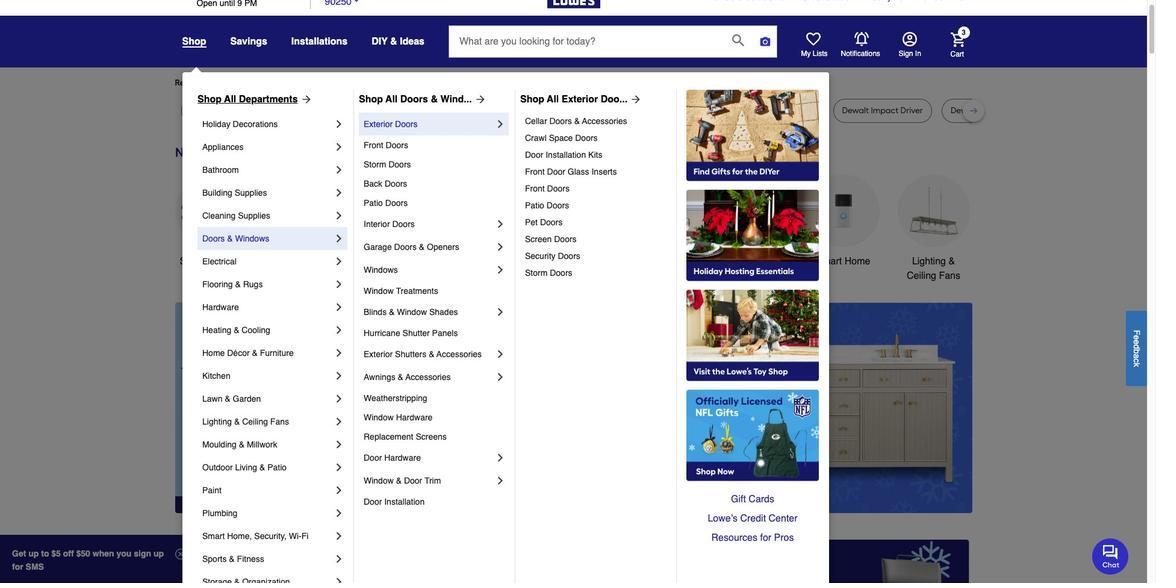 Task type: vqa. For each thing, say whether or not it's contained in the screenshot.
DEWALT
yes



Task type: describe. For each thing, give the bounding box(es) containing it.
home,
[[227, 531, 252, 541]]

outdoor for outdoor tools & equipment
[[628, 256, 663, 267]]

electrical
[[202, 257, 237, 266]]

scroll to item #4 image
[[706, 491, 735, 496]]

front for the rightmost front doors link
[[525, 184, 545, 193]]

chevron right image for sports & fitness
[[333, 553, 345, 565]]

1 horizontal spatial front doors link
[[525, 180, 668, 197]]

dewalt for dewalt tool
[[245, 105, 271, 116]]

$50
[[76, 549, 90, 558]]

0 horizontal spatial fans
[[270, 417, 289, 426]]

chevron right image for lighting & ceiling fans
[[333, 416, 345, 428]]

shop button
[[182, 36, 206, 48]]

lowe's home improvement account image
[[903, 32, 917, 46]]

drill for dewalt drill bit
[[346, 105, 360, 116]]

1 set from the left
[[440, 105, 452, 116]]

you for more suggestions for you
[[392, 78, 406, 88]]

chevron right image for exterior doors
[[495, 118, 507, 130]]

outdoor for outdoor living & patio
[[202, 463, 233, 472]]

front for front door glass inserts link
[[525, 167, 545, 176]]

cleaning
[[202, 211, 236, 220]]

drill bit set
[[572, 105, 612, 116]]

dewalt tool
[[245, 105, 289, 116]]

replacement screens link
[[364, 427, 507, 446]]

& inside button
[[390, 36, 397, 47]]

crawl
[[525, 133, 547, 143]]

1 vertical spatial bathroom
[[732, 256, 774, 267]]

hardware link
[[202, 296, 333, 319]]

hardware for door hardware
[[384, 453, 421, 463]]

blinds & window shades
[[364, 307, 458, 317]]

wi-
[[289, 531, 302, 541]]

3 impact from the left
[[871, 105, 899, 116]]

home inside 'link'
[[202, 348, 225, 358]]

electrical link
[[202, 250, 333, 273]]

doors for interior doors link on the left top of page
[[392, 219, 415, 229]]

supplies for cleaning supplies
[[238, 211, 270, 220]]

chevron right image for outdoor living & patio
[[333, 461, 345, 473]]

fitness
[[237, 554, 264, 564]]

glass
[[568, 167, 589, 176]]

window hardware
[[364, 413, 433, 422]]

decorations for christmas
[[456, 270, 508, 281]]

1 up from the left
[[28, 549, 39, 558]]

front for front doors link to the top
[[364, 140, 383, 150]]

lowe's credit center
[[708, 513, 798, 524]]

chevron right image for smart home, security, wi-fi
[[333, 530, 345, 542]]

exterior for exterior shutters & accessories
[[364, 349, 393, 359]]

find gifts for the diyer. image
[[687, 90, 819, 181]]

storm for the bottommost storm doors link
[[525, 268, 548, 278]]

moulding & millwork link
[[202, 433, 333, 456]]

shop all deals link
[[175, 175, 247, 269]]

weatherstripping link
[[364, 388, 507, 408]]

chevron right image for flooring & rugs
[[333, 278, 345, 290]]

doors for pet doors link
[[540, 217, 563, 227]]

appliances
[[202, 142, 244, 152]]

2 drill from the left
[[572, 105, 586, 116]]

chevron right image for paint
[[333, 484, 345, 496]]

patio for the right the patio doors link
[[525, 201, 544, 210]]

back
[[364, 179, 383, 189]]

dewalt drill bit set
[[951, 105, 1020, 116]]

all for deals
[[205, 256, 215, 267]]

2 e from the top
[[1132, 340, 1142, 344]]

chevron right image for awnings & accessories
[[495, 371, 507, 383]]

shop all exterior doo... link
[[520, 92, 642, 107]]

chevron right image for garage doors & openers
[[495, 241, 507, 253]]

shop for shop all departments
[[198, 94, 222, 105]]

screen doors link
[[525, 231, 668, 248]]

dewalt for dewalt
[[190, 105, 217, 116]]

security
[[525, 251, 556, 261]]

window for &
[[364, 476, 394, 485]]

$5
[[51, 549, 61, 558]]

4 bit from the left
[[588, 105, 598, 116]]

flooring
[[202, 279, 233, 289]]

chevron right image for home décor & furniture
[[333, 347, 345, 359]]

d
[[1132, 344, 1142, 349]]

all for doors
[[386, 94, 398, 105]]

3
[[962, 29, 966, 37]]

get up to $5 off $50 when you sign up for sms
[[12, 549, 164, 572]]

moulding & millwork
[[202, 440, 277, 449]]

cleaning supplies
[[202, 211, 270, 220]]

2 bit from the left
[[428, 105, 438, 116]]

paint
[[202, 485, 222, 495]]

driver for impact driver bit
[[510, 105, 532, 116]]

doors for the security doors 'link'
[[558, 251, 581, 261]]

accessories for exterior shutters & accessories
[[437, 349, 482, 359]]

chevron right image for lawn & garden
[[333, 393, 345, 405]]

screen
[[525, 234, 552, 244]]

sign in
[[899, 49, 921, 58]]

dewalt for dewalt drill bit
[[317, 105, 344, 116]]

kitchen faucets link
[[536, 175, 609, 269]]

lawn
[[202, 394, 223, 404]]

0 horizontal spatial bathroom
[[202, 165, 239, 175]]

dewalt drill bit
[[317, 105, 372, 116]]

doors & windows link
[[202, 227, 333, 250]]

lawn & garden
[[202, 394, 261, 404]]

driver for impact driver
[[792, 105, 815, 116]]

drill for dewalt drill bit set
[[980, 105, 994, 116]]

exterior doors
[[364, 119, 418, 129]]

shutters
[[395, 349, 427, 359]]

doors up dewalt bit set
[[400, 94, 428, 105]]

chevron right image for kitchen
[[333, 370, 345, 382]]

get
[[12, 549, 26, 558]]

diy & ideas
[[372, 36, 425, 47]]

arrow left image
[[399, 408, 411, 420]]

crawl space doors
[[525, 133, 598, 143]]

more suggestions for you
[[308, 78, 406, 88]]

chevron right image for cleaning supplies
[[333, 210, 345, 222]]

door installation kits
[[525, 150, 603, 160]]

chevron right image for doors & windows
[[333, 232, 345, 245]]

you
[[117, 549, 132, 558]]

doors for the bottommost storm doors link
[[550, 268, 573, 278]]

pet doors
[[525, 217, 563, 227]]

blinds
[[364, 307, 387, 317]]

doo...
[[601, 94, 628, 105]]

impact for impact driver bit
[[480, 105, 508, 116]]

dewalt bit set
[[399, 105, 452, 116]]

hurricane shutter panels link
[[364, 323, 507, 343]]

cards
[[749, 494, 775, 505]]

screens
[[416, 432, 447, 441]]

awnings
[[364, 372, 396, 382]]

sign in button
[[899, 32, 921, 58]]

1 horizontal spatial lighting & ceiling fans
[[907, 256, 961, 281]]

building supplies
[[202, 188, 267, 198]]

outdoor living & patio
[[202, 463, 287, 472]]

3 bit from the left
[[534, 105, 544, 116]]

recommended searches for you heading
[[175, 77, 972, 89]]

cellar
[[525, 116, 547, 126]]

chevron right image for appliances
[[333, 141, 345, 153]]

search image
[[732, 34, 744, 46]]

door for door installation
[[364, 497, 382, 507]]

dewalt for dewalt impact driver
[[842, 105, 869, 116]]

shop all deals
[[180, 256, 242, 267]]

lowe's home improvement logo image
[[547, 0, 600, 23]]

kitchen for kitchen faucets
[[538, 256, 570, 267]]

fans inside lighting & ceiling fans
[[939, 270, 961, 281]]

chevron right image for windows
[[495, 264, 507, 276]]

building supplies link
[[202, 181, 333, 204]]

dewalt for dewalt bit set
[[399, 105, 426, 116]]

4 set from the left
[[1008, 105, 1020, 116]]

exterior shutters & accessories link
[[364, 343, 495, 366]]

holiday decorations
[[202, 119, 278, 129]]

shop for shop all exterior doo...
[[520, 94, 544, 105]]

chat invite button image
[[1093, 538, 1129, 574]]

lowe's home improvement cart image
[[951, 32, 965, 47]]

chevron right image for plumbing
[[333, 507, 345, 519]]

1 vertical spatial lighting & ceiling fans link
[[202, 410, 333, 433]]

officially licensed n f l gifts. shop now. image
[[687, 390, 819, 481]]

arrow right image for shop all exterior doo...
[[628, 93, 642, 105]]

c
[[1132, 358, 1142, 363]]

holiday hosting essentials. image
[[687, 190, 819, 281]]

f e e d b a c k
[[1132, 330, 1142, 367]]

holiday
[[202, 119, 231, 129]]

scroll to item #5 element
[[735, 490, 766, 497]]

1 horizontal spatial patio doors
[[525, 201, 569, 210]]

outdoor living & patio link
[[202, 456, 333, 479]]

chevron right image for blinds & window shades
[[495, 306, 507, 318]]

door installation
[[364, 497, 425, 507]]

visit the lowe's toy shop. image
[[687, 290, 819, 381]]

dewalt for dewalt drill
[[692, 105, 719, 116]]

door left trim
[[404, 476, 422, 485]]

kitchen for kitchen
[[202, 371, 231, 381]]

suggestions
[[330, 78, 377, 88]]

home décor & furniture
[[202, 348, 294, 358]]

window for treatments
[[364, 286, 394, 296]]

ideas
[[400, 36, 425, 47]]

center
[[769, 513, 798, 524]]

chevron right image for window & door trim
[[495, 475, 507, 487]]

fi
[[302, 531, 309, 541]]

door installation link
[[364, 492, 507, 511]]

sports & fitness link
[[202, 548, 333, 570]]

doors for exterior doors link
[[395, 119, 418, 129]]

chevron right image for interior doors
[[495, 218, 507, 230]]

chevron right image for moulding & millwork
[[333, 438, 345, 451]]

camera image
[[760, 36, 772, 48]]

savings button
[[230, 31, 267, 52]]

chevron right image for hardware
[[333, 301, 345, 313]]

window for hardware
[[364, 413, 394, 422]]

notifications
[[841, 49, 881, 58]]

interior doors
[[364, 219, 415, 229]]



Task type: locate. For each thing, give the bounding box(es) containing it.
fans
[[939, 270, 961, 281], [270, 417, 289, 426]]

up to 35 percent off select small appliances. image
[[448, 540, 699, 583]]

arrow right image
[[298, 93, 312, 105]]

patio for the left the patio doors link
[[364, 198, 383, 208]]

all for exterior
[[547, 94, 559, 105]]

accessories down 'drill bit set' on the top
[[582, 116, 627, 126]]

dewalt for dewalt drill bit set
[[951, 105, 978, 116]]

doors right garage
[[394, 242, 417, 252]]

outdoor down moulding
[[202, 463, 233, 472]]

all down 'recommended searches for you' heading
[[547, 94, 559, 105]]

patio up pet
[[525, 201, 544, 210]]

installation down crawl space doors
[[546, 150, 586, 160]]

installation inside 'link'
[[546, 150, 586, 160]]

outdoor inside outdoor tools & equipment
[[628, 256, 663, 267]]

0 vertical spatial ceiling
[[907, 270, 937, 281]]

storm doors up back doors
[[364, 160, 411, 169]]

shop these last-minute gifts. $99 or less. quantities are limited and won't last. image
[[175, 302, 370, 513]]

christmas decorations
[[456, 256, 508, 281]]

storm for top storm doors link
[[364, 160, 386, 169]]

2 impact from the left
[[763, 105, 790, 116]]

3 set from the left
[[652, 105, 664, 116]]

1 you from the left
[[285, 78, 299, 88]]

chevron right image for door hardware
[[495, 452, 507, 464]]

tools
[[381, 256, 403, 267], [666, 256, 688, 267]]

for down get
[[12, 562, 23, 572]]

1 vertical spatial storm
[[525, 268, 548, 278]]

smart for smart home
[[816, 256, 842, 267]]

hardware down flooring
[[202, 302, 239, 312]]

all inside shop all doors & wind... link
[[386, 94, 398, 105]]

sports & fitness
[[202, 554, 264, 564]]

outdoor
[[628, 256, 663, 267], [202, 463, 233, 472]]

window up replacement
[[364, 413, 394, 422]]

0 horizontal spatial patio doors
[[364, 198, 408, 208]]

security doors
[[525, 251, 581, 261]]

1 vertical spatial front doors link
[[525, 180, 668, 197]]

door hardware link
[[364, 446, 495, 469]]

2 horizontal spatial arrow right image
[[950, 408, 962, 420]]

1 horizontal spatial lighting
[[912, 256, 946, 267]]

bathroom link
[[202, 158, 333, 181], [717, 175, 789, 269]]

exterior down hurricane
[[364, 349, 393, 359]]

front up pet
[[525, 184, 545, 193]]

window inside window hardware link
[[364, 413, 394, 422]]

home décor & furniture link
[[202, 342, 333, 364]]

patio doors link
[[364, 193, 507, 213], [525, 197, 668, 214]]

0 vertical spatial decorations
[[233, 119, 278, 129]]

all inside shop all exterior doo... link
[[547, 94, 559, 105]]

accessories for cellar doors & accessories
[[582, 116, 627, 126]]

all left deals
[[205, 256, 215, 267]]

searches
[[235, 78, 270, 88]]

0 vertical spatial smart
[[816, 256, 842, 267]]

tool
[[273, 105, 289, 116]]

1 horizontal spatial decorations
[[456, 270, 508, 281]]

2 vertical spatial exterior
[[364, 349, 393, 359]]

1 horizontal spatial shop
[[359, 94, 383, 105]]

0 horizontal spatial storm
[[364, 160, 386, 169]]

doors for the right the patio doors link
[[547, 201, 569, 210]]

lighting & ceiling fans link
[[898, 175, 970, 283], [202, 410, 333, 433]]

0 horizontal spatial lighting & ceiling fans
[[202, 417, 289, 426]]

1 horizontal spatial bathroom link
[[717, 175, 789, 269]]

all up exterior doors
[[386, 94, 398, 105]]

accessories up weatherstripping 'link'
[[406, 372, 451, 382]]

1 vertical spatial fans
[[270, 417, 289, 426]]

3 dewalt from the left
[[317, 105, 344, 116]]

patio up paint link at the bottom of the page
[[268, 463, 287, 472]]

window
[[364, 286, 394, 296], [397, 307, 427, 317], [364, 413, 394, 422], [364, 476, 394, 485]]

lighting
[[912, 256, 946, 267], [202, 417, 232, 426]]

2 horizontal spatial patio
[[525, 201, 544, 210]]

doors down exterior doors
[[386, 140, 408, 150]]

you up arrow right icon
[[285, 78, 299, 88]]

outdoor up 'equipment'
[[628, 256, 663, 267]]

door down replacement
[[364, 453, 382, 463]]

0 vertical spatial front doors link
[[364, 136, 507, 155]]

sms
[[26, 562, 44, 572]]

dewalt right arrow right icon
[[317, 105, 344, 116]]

0 vertical spatial storm doors link
[[364, 155, 507, 174]]

storm doors down security doors
[[525, 268, 573, 278]]

trim
[[425, 476, 441, 485]]

scroll to item #2 image
[[648, 491, 677, 496]]

shutter
[[403, 328, 430, 338]]

installation for door installation
[[384, 497, 425, 507]]

back doors link
[[364, 174, 507, 193]]

driver down my
[[792, 105, 815, 116]]

garage doors & openers
[[364, 242, 459, 252]]

None search field
[[449, 25, 778, 69]]

doors up security doors
[[554, 234, 577, 244]]

cellar doors & accessories link
[[525, 113, 668, 129]]

installation for door installation kits
[[546, 150, 586, 160]]

hardware down replacement screens
[[384, 453, 421, 463]]

window treatments link
[[364, 281, 507, 301]]

2 tools from the left
[[666, 256, 688, 267]]

1 driver from the left
[[510, 105, 532, 116]]

0 horizontal spatial shop
[[198, 94, 222, 105]]

chevron right image for holiday decorations
[[333, 118, 345, 130]]

1 horizontal spatial up
[[154, 549, 164, 558]]

1 vertical spatial storm doors link
[[525, 264, 668, 281]]

kitchen down 'screen doors'
[[538, 256, 570, 267]]

patio doors down back doors
[[364, 198, 408, 208]]

get up to 2 free select tools or batteries when you buy 1 with select purchases. image
[[177, 540, 429, 583]]

installations
[[291, 36, 348, 47]]

chevron right image for electrical
[[333, 255, 345, 267]]

0 horizontal spatial outdoor
[[202, 463, 233, 472]]

dewalt down shop all departments
[[245, 105, 271, 116]]

0 vertical spatial shop
[[182, 36, 206, 47]]

weatherstripping
[[364, 393, 427, 403]]

kitchen link
[[202, 364, 333, 387]]

storm down security
[[525, 268, 548, 278]]

1 horizontal spatial smart
[[816, 256, 842, 267]]

credit
[[740, 513, 766, 524]]

hurricane
[[364, 328, 400, 338]]

chevron right image for heating & cooling
[[333, 324, 345, 336]]

1 vertical spatial smart
[[202, 531, 225, 541]]

0 horizontal spatial ceiling
[[242, 417, 268, 426]]

paint link
[[202, 479, 333, 502]]

smart for smart home, security, wi-fi
[[202, 531, 225, 541]]

2 horizontal spatial shop
[[520, 94, 544, 105]]

shop up the recommended
[[182, 36, 206, 47]]

doors
[[400, 94, 428, 105], [550, 116, 572, 126], [395, 119, 418, 129], [575, 133, 598, 143], [386, 140, 408, 150], [389, 160, 411, 169], [385, 179, 407, 189], [547, 184, 570, 193], [385, 198, 408, 208], [547, 201, 569, 210], [540, 217, 563, 227], [392, 219, 415, 229], [202, 234, 225, 243], [554, 234, 577, 244], [394, 242, 417, 252], [558, 251, 581, 261], [550, 268, 573, 278]]

0 horizontal spatial patio doors link
[[364, 193, 507, 213]]

panels
[[432, 328, 458, 338]]

0 vertical spatial accessories
[[582, 116, 627, 126]]

0 vertical spatial lighting & ceiling fans
[[907, 256, 961, 281]]

front doors down exterior doors
[[364, 140, 408, 150]]

more suggestions for you link
[[308, 77, 415, 89]]

doors up back doors
[[389, 160, 411, 169]]

7 dewalt from the left
[[951, 105, 978, 116]]

0 vertical spatial bathroom
[[202, 165, 239, 175]]

front doors link down dewalt bit set
[[364, 136, 507, 155]]

front doors for front doors link to the top
[[364, 140, 408, 150]]

all inside shop all departments link
[[224, 94, 236, 105]]

arrow right image inside shop all doors & wind... link
[[472, 93, 486, 105]]

chevron right image for exterior shutters & accessories
[[495, 348, 507, 360]]

0 vertical spatial storm doors
[[364, 160, 411, 169]]

accessories inside 'link'
[[406, 372, 451, 382]]

doors inside 'link'
[[558, 251, 581, 261]]

shop down more suggestions for you link
[[359, 94, 383, 105]]

for left the 'pros'
[[760, 532, 772, 543]]

exterior shutters & accessories
[[364, 349, 482, 359]]

5 bit from the left
[[640, 105, 650, 116]]

hardware for window hardware
[[396, 413, 433, 422]]

1 bit from the left
[[362, 105, 372, 116]]

window hardware link
[[364, 408, 507, 427]]

windows down garage
[[364, 265, 398, 275]]

for right suggestions
[[379, 78, 390, 88]]

cart
[[951, 50, 964, 58]]

patio doors link up garage doors & openers link
[[364, 193, 507, 213]]

flooring & rugs link
[[202, 273, 333, 296]]

new deals every day during 25 days of deals image
[[175, 142, 972, 162]]

all for departments
[[224, 94, 236, 105]]

1 horizontal spatial impact
[[763, 105, 790, 116]]

1 vertical spatial accessories
[[437, 349, 482, 359]]

recommended searches for you
[[175, 78, 299, 88]]

doors for the screen doors link
[[554, 234, 577, 244]]

5 dewalt from the left
[[692, 105, 719, 116]]

patio down back
[[364, 198, 383, 208]]

0 horizontal spatial patio
[[268, 463, 287, 472]]

0 vertical spatial installation
[[546, 150, 586, 160]]

0 vertical spatial lighting
[[912, 256, 946, 267]]

deals
[[218, 256, 242, 267]]

arrow right image
[[472, 93, 486, 105], [628, 93, 642, 105], [950, 408, 962, 420]]

shop all departments link
[[198, 92, 312, 107]]

1 vertical spatial home
[[202, 348, 225, 358]]

doors down front door glass inserts
[[547, 184, 570, 193]]

more
[[308, 78, 328, 88]]

1 horizontal spatial ceiling
[[907, 270, 937, 281]]

accessories down the panels
[[437, 349, 482, 359]]

storm doors link down the screen doors link
[[525, 264, 668, 281]]

in
[[915, 49, 921, 58]]

door down window & door trim
[[364, 497, 382, 507]]

dewalt down shop all doors & wind...
[[399, 105, 426, 116]]

2 horizontal spatial driver
[[901, 105, 923, 116]]

doors down back doors
[[385, 198, 408, 208]]

plumbing
[[202, 508, 238, 518]]

chevron right image for bathroom
[[333, 164, 345, 176]]

openers
[[427, 242, 459, 252]]

1 horizontal spatial storm doors
[[525, 268, 573, 278]]

door down the crawl
[[525, 150, 544, 160]]

exterior inside exterior doors link
[[364, 119, 393, 129]]

front doors for the rightmost front doors link
[[525, 184, 570, 193]]

0 vertical spatial front
[[364, 140, 383, 150]]

2 driver from the left
[[792, 105, 815, 116]]

front doors
[[364, 140, 408, 150], [525, 184, 570, 193]]

decorations down dewalt tool
[[233, 119, 278, 129]]

gift cards
[[731, 494, 775, 505]]

1 dewalt from the left
[[190, 105, 217, 116]]

exterior up 'drill bit set' on the top
[[562, 94, 598, 105]]

2 vertical spatial accessories
[[406, 372, 451, 382]]

doors for cellar doors & accessories link on the top of the page
[[550, 116, 572, 126]]

exterior for exterior doors
[[364, 119, 393, 129]]

all inside the shop all deals "link"
[[205, 256, 215, 267]]

door inside 'link'
[[525, 150, 544, 160]]

1 horizontal spatial home
[[845, 256, 871, 267]]

1 drill from the left
[[346, 105, 360, 116]]

tools up 'equipment'
[[666, 256, 688, 267]]

front doors down front door glass inserts
[[525, 184, 570, 193]]

1 horizontal spatial lighting & ceiling fans link
[[898, 175, 970, 283]]

0 horizontal spatial storm doors
[[364, 160, 411, 169]]

ceiling inside lighting & ceiling fans
[[907, 270, 937, 281]]

1 horizontal spatial bathroom
[[732, 256, 774, 267]]

doors up garage doors & openers
[[392, 219, 415, 229]]

door for door installation kits
[[525, 150, 544, 160]]

doors for back doors link
[[385, 179, 407, 189]]

up right sign
[[154, 549, 164, 558]]

front down exterior doors
[[364, 140, 383, 150]]

1 vertical spatial hardware
[[396, 413, 433, 422]]

outdoor inside the outdoor living & patio link
[[202, 463, 233, 472]]

shop for shop all deals
[[180, 256, 202, 267]]

1 shop from the left
[[198, 94, 222, 105]]

dewalt down notifications
[[842, 105, 869, 116]]

3 drill from the left
[[721, 105, 735, 116]]

chevron right image
[[495, 118, 507, 130], [333, 141, 345, 153], [333, 164, 345, 176], [333, 210, 345, 222], [333, 232, 345, 245], [333, 255, 345, 267], [333, 278, 345, 290], [333, 370, 345, 382], [333, 393, 345, 405], [333, 416, 345, 428], [333, 438, 345, 451], [333, 461, 345, 473], [495, 475, 507, 487], [333, 484, 345, 496], [333, 507, 345, 519], [333, 530, 345, 542], [333, 576, 345, 583]]

exterior down "dewalt drill bit"
[[364, 119, 393, 129]]

impact for impact driver
[[763, 105, 790, 116]]

4 drill from the left
[[980, 105, 994, 116]]

all down recommended searches for you
[[224, 94, 236, 105]]

decorations for holiday
[[233, 119, 278, 129]]

exterior inside exterior shutters & accessories link
[[364, 349, 393, 359]]

1 e from the top
[[1132, 335, 1142, 340]]

chevron right image for building supplies
[[333, 187, 345, 199]]

supplies inside 'link'
[[238, 211, 270, 220]]

e up b at the right of the page
[[1132, 340, 1142, 344]]

front
[[364, 140, 383, 150], [525, 167, 545, 176], [525, 184, 545, 193]]

6 bit from the left
[[996, 105, 1006, 116]]

storm doors link
[[364, 155, 507, 174], [525, 264, 668, 281]]

0 horizontal spatial bathroom link
[[202, 158, 333, 181]]

windows down cleaning supplies 'link'
[[235, 234, 269, 243]]

1 vertical spatial lighting & ceiling fans
[[202, 417, 289, 426]]

0 horizontal spatial kitchen
[[202, 371, 231, 381]]

arrow right image for shop all doors & wind...
[[472, 93, 486, 105]]

kitchen faucets
[[538, 256, 607, 267]]

door for door hardware
[[364, 453, 382, 463]]

patio doors link down front door glass inserts link
[[525, 197, 668, 214]]

1 vertical spatial decorations
[[456, 270, 508, 281]]

dewalt down cart
[[951, 105, 978, 116]]

1 vertical spatial storm doors
[[525, 268, 573, 278]]

equipment
[[640, 270, 686, 281]]

space
[[549, 133, 573, 143]]

0 horizontal spatial smart
[[202, 531, 225, 541]]

1 horizontal spatial installation
[[546, 150, 586, 160]]

front down door installation kits
[[525, 167, 545, 176]]

driver down sign in
[[901, 105, 923, 116]]

0 horizontal spatial tools
[[381, 256, 403, 267]]

patio doors up pet doors
[[525, 201, 569, 210]]

window inside "window treatments" link
[[364, 286, 394, 296]]

2 dewalt from the left
[[245, 105, 271, 116]]

2 you from the left
[[392, 78, 406, 88]]

0 vertical spatial fans
[[939, 270, 961, 281]]

1 vertical spatial supplies
[[238, 211, 270, 220]]

dewalt up holiday
[[190, 105, 217, 116]]

shop for shop
[[182, 36, 206, 47]]

f
[[1132, 330, 1142, 335]]

lowe's home improvement notification center image
[[854, 32, 869, 46]]

sign
[[134, 549, 151, 558]]

6 dewalt from the left
[[842, 105, 869, 116]]

decorations inside "link"
[[233, 119, 278, 129]]

diy
[[372, 36, 388, 47]]

0 horizontal spatial installation
[[384, 497, 425, 507]]

for inside get up to $5 off $50 when you sign up for sms
[[12, 562, 23, 572]]

0 horizontal spatial you
[[285, 78, 299, 88]]

1 horizontal spatial windows
[[364, 265, 398, 275]]

dewalt impact driver
[[842, 105, 923, 116]]

doors up kits
[[575, 133, 598, 143]]

front doors link down inserts
[[525, 180, 668, 197]]

tools inside outdoor tools & equipment
[[666, 256, 688, 267]]

1 vertical spatial lighting
[[202, 417, 232, 426]]

doors down kitchen faucets
[[550, 268, 573, 278]]

& inside outdoor tools & equipment
[[691, 256, 697, 267]]

hardware
[[202, 302, 239, 312], [396, 413, 433, 422], [384, 453, 421, 463]]

arrow right image inside shop all exterior doo... link
[[628, 93, 642, 105]]

1 vertical spatial ceiling
[[242, 417, 268, 426]]

front door glass inserts
[[525, 167, 617, 176]]

storm up back
[[364, 160, 386, 169]]

3 driver from the left
[[901, 105, 923, 116]]

window up blinds
[[364, 286, 394, 296]]

shop all doors & wind... link
[[359, 92, 486, 107]]

up to 30 percent off select grills and accessories. image
[[719, 540, 970, 583]]

1 horizontal spatial outdoor
[[628, 256, 663, 267]]

supplies up doors & windows link
[[238, 211, 270, 220]]

3 shop from the left
[[520, 94, 544, 105]]

0 vertical spatial lighting & ceiling fans link
[[898, 175, 970, 283]]

1 horizontal spatial storm doors link
[[525, 264, 668, 281]]

0 vertical spatial exterior
[[562, 94, 598, 105]]

a
[[1132, 354, 1142, 358]]

window & door trim link
[[364, 469, 495, 492]]

0 horizontal spatial arrow right image
[[472, 93, 486, 105]]

doors for garage doors & openers link
[[394, 242, 417, 252]]

you for recommended searches for you
[[285, 78, 299, 88]]

window up hurricane shutter panels
[[397, 307, 427, 317]]

0 vertical spatial front doors
[[364, 140, 408, 150]]

drill for dewalt drill
[[721, 105, 735, 116]]

4 dewalt from the left
[[399, 105, 426, 116]]

kitchen up lawn
[[202, 371, 231, 381]]

doors down 'screen doors'
[[558, 251, 581, 261]]

1 vertical spatial front doors
[[525, 184, 570, 193]]

doors up 'shop all deals'
[[202, 234, 225, 243]]

doors right back
[[385, 179, 407, 189]]

doors down dewalt bit set
[[395, 119, 418, 129]]

0 vertical spatial hardware
[[202, 302, 239, 312]]

doors up space at top left
[[550, 116, 572, 126]]

1 impact from the left
[[480, 105, 508, 116]]

hardware up replacement screens
[[396, 413, 433, 422]]

1 tools from the left
[[381, 256, 403, 267]]

1 horizontal spatial patio
[[364, 198, 383, 208]]

window up door installation
[[364, 476, 394, 485]]

1 horizontal spatial storm
[[525, 268, 548, 278]]

dewalt right bit set
[[692, 105, 719, 116]]

faucets
[[573, 256, 607, 267]]

shop left electrical
[[180, 256, 202, 267]]

doors up pet doors
[[547, 201, 569, 210]]

b
[[1132, 349, 1142, 354]]

gift
[[731, 494, 746, 505]]

shop up 'cellar' on the top left of the page
[[520, 94, 544, 105]]

2 up from the left
[[154, 549, 164, 558]]

shop inside the shop all deals "link"
[[180, 256, 202, 267]]

Search Query text field
[[449, 26, 723, 57]]

for up departments
[[272, 78, 283, 88]]

door down door installation kits
[[547, 167, 566, 176]]

driver up 'cellar' on the top left of the page
[[510, 105, 532, 116]]

dewalt drill
[[692, 105, 735, 116]]

0 horizontal spatial front doors
[[364, 140, 408, 150]]

1 vertical spatial outdoor
[[202, 463, 233, 472]]

shop
[[182, 36, 206, 47], [180, 256, 202, 267]]

sports
[[202, 554, 227, 564]]

0 horizontal spatial front doors link
[[364, 136, 507, 155]]

up to 40 percent off select vanities. plus get free local delivery on select vanities. image
[[389, 302, 972, 513]]

e up d
[[1132, 335, 1142, 340]]

decorations down christmas
[[456, 270, 508, 281]]

1 vertical spatial windows
[[364, 265, 398, 275]]

storm doors link down exterior doors link
[[364, 155, 507, 174]]

impact driver bit
[[480, 105, 544, 116]]

supplies for building supplies
[[235, 188, 267, 198]]

2 vertical spatial front
[[525, 184, 545, 193]]

home
[[845, 256, 871, 267], [202, 348, 225, 358]]

0 vertical spatial kitchen
[[538, 256, 570, 267]]

1 horizontal spatial fans
[[939, 270, 961, 281]]

0 horizontal spatial storm doors link
[[364, 155, 507, 174]]

1 horizontal spatial tools
[[666, 256, 688, 267]]

heating & cooling
[[202, 325, 270, 335]]

interior doors link
[[364, 213, 495, 236]]

sign
[[899, 49, 913, 58]]

2 horizontal spatial impact
[[871, 105, 899, 116]]

0 horizontal spatial decorations
[[233, 119, 278, 129]]

chevron down image
[[352, 0, 361, 5]]

tools down garage
[[381, 256, 403, 267]]

treatments
[[396, 286, 438, 296]]

2 shop from the left
[[359, 94, 383, 105]]

0 horizontal spatial lighting & ceiling fans link
[[202, 410, 333, 433]]

shop for shop all doors & wind...
[[359, 94, 383, 105]]

0 vertical spatial windows
[[235, 234, 269, 243]]

exterior inside shop all exterior doo... link
[[562, 94, 598, 105]]

1 horizontal spatial patio doors link
[[525, 197, 668, 214]]

window inside window & door trim link
[[364, 476, 394, 485]]

doors for top storm doors link
[[389, 160, 411, 169]]

1 horizontal spatial you
[[392, 78, 406, 88]]

bathroom
[[202, 165, 239, 175], [732, 256, 774, 267]]

security,
[[254, 531, 287, 541]]

living
[[235, 463, 257, 472]]

doors up 'screen doors'
[[540, 217, 563, 227]]

1 horizontal spatial driver
[[792, 105, 815, 116]]

front door glass inserts link
[[525, 163, 668, 180]]

supplies up cleaning supplies at top
[[235, 188, 267, 198]]

doors for the left the patio doors link
[[385, 198, 408, 208]]

0 horizontal spatial impact
[[480, 105, 508, 116]]

smart home link
[[807, 175, 880, 269]]

0 horizontal spatial lighting
[[202, 417, 232, 426]]

up left to
[[28, 549, 39, 558]]

0 vertical spatial outdoor
[[628, 256, 663, 267]]

installation down window & door trim
[[384, 497, 425, 507]]

you up shop all doors & wind...
[[392, 78, 406, 88]]

0 horizontal spatial windows
[[235, 234, 269, 243]]

lowe's home improvement lists image
[[806, 32, 821, 46]]

christmas
[[460, 256, 504, 267]]

0 horizontal spatial driver
[[510, 105, 532, 116]]

2 set from the left
[[600, 105, 612, 116]]

pet doors link
[[525, 214, 668, 231]]

window inside the blinds & window shades link
[[397, 307, 427, 317]]

1 horizontal spatial arrow right image
[[628, 93, 642, 105]]

shop down the recommended
[[198, 94, 222, 105]]

scroll to item #3 image
[[677, 491, 706, 496]]

chevron right image
[[333, 118, 345, 130], [333, 187, 345, 199], [495, 218, 507, 230], [495, 241, 507, 253], [495, 264, 507, 276], [333, 301, 345, 313], [495, 306, 507, 318], [333, 324, 345, 336], [333, 347, 345, 359], [495, 348, 507, 360], [495, 371, 507, 383], [495, 452, 507, 464], [333, 553, 345, 565]]



